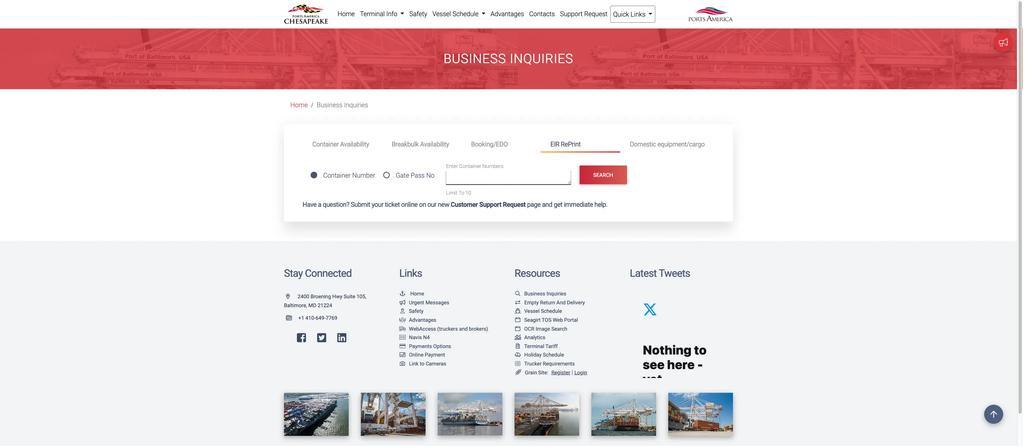 Task type: vqa. For each thing, say whether or not it's contained in the screenshot.
Payments
yes



Task type: locate. For each thing, give the bounding box(es) containing it.
1 horizontal spatial terminal
[[525, 343, 545, 349]]

online payment link
[[400, 352, 445, 358]]

21224
[[318, 302, 332, 308]]

0 vertical spatial vessel
[[433, 10, 451, 18]]

0 vertical spatial advantages
[[491, 10, 524, 18]]

immediate
[[564, 201, 593, 209]]

1 vertical spatial safety link
[[400, 308, 424, 314]]

user hard hat image
[[400, 308, 406, 314]]

support
[[560, 10, 583, 18], [480, 201, 502, 209]]

on
[[419, 201, 426, 209]]

container
[[312, 140, 339, 148], [459, 163, 481, 169], [323, 171, 351, 179]]

search up help.
[[594, 172, 614, 178]]

search down web
[[552, 326, 568, 332]]

terminal for terminal tariff
[[525, 343, 545, 349]]

0 vertical spatial search
[[594, 172, 614, 178]]

(truckers
[[438, 326, 458, 332]]

search button
[[580, 166, 627, 184]]

availability up container number
[[340, 140, 369, 148]]

1 vertical spatial business
[[317, 101, 343, 109]]

breakbulk availability
[[392, 140, 449, 148]]

1 vertical spatial search
[[552, 326, 568, 332]]

web
[[553, 317, 563, 323]]

payments options link
[[400, 343, 451, 349]]

0 vertical spatial home
[[338, 10, 355, 18]]

2 availability from the left
[[420, 140, 449, 148]]

2 horizontal spatial home link
[[400, 291, 424, 297]]

support right customer
[[480, 201, 502, 209]]

1 horizontal spatial support
[[560, 10, 583, 18]]

1 vertical spatial advantages
[[409, 317, 437, 323]]

trucker
[[525, 361, 542, 367]]

bells image
[[515, 352, 521, 357]]

10
[[466, 190, 472, 196]]

0 vertical spatial advantages link
[[488, 6, 527, 22]]

2 vertical spatial inquiries
[[547, 291, 567, 297]]

1 horizontal spatial home
[[338, 10, 355, 18]]

ocr
[[525, 326, 535, 332]]

0 horizontal spatial home link
[[291, 101, 308, 109]]

safety link down urgent at the left bottom of page
[[400, 308, 424, 314]]

1 vertical spatial terminal
[[525, 343, 545, 349]]

0 horizontal spatial vessel
[[433, 10, 451, 18]]

1 vertical spatial and
[[459, 326, 468, 332]]

cameras
[[426, 361, 447, 367]]

container up container number
[[312, 140, 339, 148]]

reprint
[[561, 140, 581, 148]]

terminal info link
[[358, 6, 407, 22]]

customer support request link
[[451, 201, 526, 209]]

container left number
[[323, 171, 351, 179]]

request left page
[[503, 201, 526, 209]]

quick links
[[614, 10, 647, 18]]

search
[[594, 172, 614, 178], [552, 326, 568, 332]]

online
[[409, 352, 424, 358]]

schedule for ship image
[[541, 308, 562, 314]]

links up the anchor icon
[[400, 267, 422, 279]]

safety
[[410, 10, 428, 18], [409, 308, 424, 314]]

container number
[[323, 171, 375, 179]]

0 horizontal spatial home
[[291, 101, 308, 109]]

2 vertical spatial business inquiries
[[525, 291, 567, 297]]

and left get
[[542, 201, 553, 209]]

1 vertical spatial business inquiries
[[317, 101, 368, 109]]

empty return and delivery link
[[515, 299, 585, 305]]

+1
[[298, 315, 304, 321]]

home link
[[335, 6, 358, 22], [291, 101, 308, 109], [400, 291, 424, 297]]

1 horizontal spatial advantages
[[491, 10, 524, 18]]

1 vertical spatial vessel
[[525, 308, 540, 314]]

2 vertical spatial business
[[525, 291, 546, 297]]

safety link
[[407, 6, 430, 22], [400, 308, 424, 314]]

stay connected
[[284, 267, 352, 279]]

quick links link
[[611, 6, 656, 23]]

1 vertical spatial vessel schedule
[[525, 308, 562, 314]]

0 vertical spatial container
[[312, 140, 339, 148]]

seagirt
[[525, 317, 541, 323]]

1 vertical spatial home link
[[291, 101, 308, 109]]

camera image
[[400, 361, 406, 366]]

0 vertical spatial terminal
[[360, 10, 385, 18]]

hwy
[[333, 293, 343, 299]]

truck container image
[[400, 326, 406, 331]]

1 vertical spatial support
[[480, 201, 502, 209]]

0 vertical spatial home link
[[335, 6, 358, 22]]

0 vertical spatial safety
[[410, 10, 428, 18]]

advantages link up webaccess
[[400, 317, 437, 323]]

webaccess
[[409, 326, 436, 332]]

1 vertical spatial vessel schedule link
[[515, 308, 562, 314]]

0 horizontal spatial advantages link
[[400, 317, 437, 323]]

home for home link related to terminal info "link" at the top of the page
[[338, 10, 355, 18]]

analytics image
[[515, 335, 521, 340]]

safety link for the left advantages link
[[400, 308, 424, 314]]

2 vertical spatial home link
[[400, 291, 424, 297]]

0 vertical spatial business inquiries
[[444, 51, 574, 66]]

domestic equipment/cargo link
[[621, 137, 715, 151]]

support request
[[560, 10, 608, 18]]

1 horizontal spatial and
[[542, 201, 553, 209]]

contacts
[[530, 10, 555, 18]]

0 horizontal spatial request
[[503, 201, 526, 209]]

seagirt tos web portal
[[525, 317, 578, 323]]

register link
[[550, 369, 571, 375]]

1 vertical spatial advantages link
[[400, 317, 437, 323]]

contacts link
[[527, 6, 558, 22]]

tweets
[[659, 267, 691, 279]]

request left "quick" on the top of page
[[585, 10, 608, 18]]

0 vertical spatial inquiries
[[510, 51, 574, 66]]

and
[[557, 299, 566, 305]]

1 availability from the left
[[340, 140, 369, 148]]

have
[[303, 201, 317, 209]]

1 horizontal spatial search
[[594, 172, 614, 178]]

latest tweets
[[630, 267, 691, 279]]

safety link right info
[[407, 6, 430, 22]]

0 vertical spatial vessel schedule link
[[430, 6, 488, 22]]

2 horizontal spatial home
[[411, 291, 424, 297]]

0 horizontal spatial vessel schedule
[[433, 10, 480, 18]]

vessel
[[433, 10, 451, 18], [525, 308, 540, 314]]

grain
[[525, 369, 537, 375]]

link to cameras
[[409, 361, 447, 367]]

1 vertical spatial container
[[459, 163, 481, 169]]

business
[[444, 51, 507, 66], [317, 101, 343, 109], [525, 291, 546, 297]]

inquiries
[[510, 51, 574, 66], [344, 101, 368, 109], [547, 291, 567, 297]]

1 vertical spatial links
[[400, 267, 422, 279]]

browser image
[[515, 317, 521, 322]]

links right "quick" on the top of page
[[631, 10, 646, 18]]

gate pass no
[[396, 171, 435, 179]]

safety down urgent at the left bottom of page
[[409, 308, 424, 314]]

1 horizontal spatial home link
[[335, 6, 358, 22]]

terminal left info
[[360, 10, 385, 18]]

0 horizontal spatial availability
[[340, 140, 369, 148]]

container for container number
[[323, 171, 351, 179]]

business inquiries
[[444, 51, 574, 66], [317, 101, 368, 109], [525, 291, 567, 297]]

advantages left contacts link
[[491, 10, 524, 18]]

booking/edo link
[[462, 137, 541, 151]]

1 vertical spatial request
[[503, 201, 526, 209]]

advantages link
[[488, 6, 527, 22], [400, 317, 437, 323]]

gate
[[396, 171, 409, 179]]

a
[[318, 201, 322, 209]]

webaccess (truckers and brokers) link
[[400, 326, 488, 332]]

suite
[[344, 293, 355, 299]]

requirements
[[543, 361, 575, 367]]

breakbulk
[[392, 140, 419, 148]]

0 horizontal spatial advantages
[[409, 317, 437, 323]]

+1 410-649-7769 link
[[284, 315, 338, 321]]

0 horizontal spatial links
[[400, 267, 422, 279]]

options
[[433, 343, 451, 349]]

0 vertical spatial business
[[444, 51, 507, 66]]

advantages
[[491, 10, 524, 18], [409, 317, 437, 323]]

vessel inside "link"
[[433, 10, 451, 18]]

limit
[[446, 190, 458, 196]]

request
[[585, 10, 608, 18], [503, 201, 526, 209]]

enter container numbers
[[446, 163, 504, 169]]

support right contacts link
[[560, 10, 583, 18]]

0 vertical spatial safety link
[[407, 6, 430, 22]]

terminal down analytics in the bottom right of the page
[[525, 343, 545, 349]]

and left 'brokers)'
[[459, 326, 468, 332]]

0 horizontal spatial and
[[459, 326, 468, 332]]

numbers
[[483, 163, 504, 169]]

advantages up webaccess
[[409, 317, 437, 323]]

1 horizontal spatial vessel
[[525, 308, 540, 314]]

exchange image
[[515, 300, 521, 305]]

linkedin image
[[338, 332, 347, 343]]

anchor image
[[400, 291, 406, 296]]

+1 410-649-7769
[[298, 315, 338, 321]]

credit card image
[[400, 343, 406, 349]]

to
[[420, 361, 425, 367]]

ship image
[[515, 308, 521, 314]]

safety link for vessel schedule "link" to the left
[[407, 6, 430, 22]]

terminal inside "link"
[[360, 10, 385, 18]]

1 vertical spatial home
[[291, 101, 308, 109]]

0 vertical spatial and
[[542, 201, 553, 209]]

advantages link left the contacts
[[488, 6, 527, 22]]

container right enter
[[459, 163, 481, 169]]

vessel schedule
[[433, 10, 480, 18], [525, 308, 562, 314]]

2 vertical spatial container
[[323, 171, 351, 179]]

home link for urgent messages link
[[400, 291, 424, 297]]

ticket
[[385, 201, 400, 209]]

2 vertical spatial schedule
[[543, 352, 564, 358]]

1 horizontal spatial links
[[631, 10, 646, 18]]

0 horizontal spatial terminal
[[360, 10, 385, 18]]

home
[[338, 10, 355, 18], [291, 101, 308, 109], [411, 291, 424, 297]]

safety right info
[[410, 10, 428, 18]]

0 vertical spatial vessel schedule
[[433, 10, 480, 18]]

terminal for terminal info
[[360, 10, 385, 18]]

availability up enter
[[420, 140, 449, 148]]

return
[[540, 299, 556, 305]]

phone office image
[[286, 315, 298, 321]]

1 horizontal spatial availability
[[420, 140, 449, 148]]

home for home link to the middle
[[291, 101, 308, 109]]

0 horizontal spatial business
[[317, 101, 343, 109]]

1 horizontal spatial vessel schedule
[[525, 308, 562, 314]]

1 vertical spatial schedule
[[541, 308, 562, 314]]

1 horizontal spatial request
[[585, 10, 608, 18]]



Task type: describe. For each thing, give the bounding box(es) containing it.
file invoice image
[[515, 343, 521, 349]]

navis n4 link
[[400, 334, 430, 340]]

ocr image search
[[525, 326, 568, 332]]

bullhorn image
[[400, 300, 406, 305]]

breakbulk availability link
[[382, 137, 462, 151]]

support request link
[[558, 6, 611, 22]]

0 vertical spatial support
[[560, 10, 583, 18]]

wheat image
[[515, 369, 522, 375]]

2400 broening hwy suite 105, baltimore, md 21224
[[284, 293, 367, 308]]

payment
[[425, 352, 445, 358]]

webaccess (truckers and brokers)
[[409, 326, 488, 332]]

availability for breakbulk availability
[[420, 140, 449, 148]]

2 vertical spatial home
[[411, 291, 424, 297]]

7769
[[326, 315, 338, 321]]

home link for terminal info "link" at the top of the page
[[335, 6, 358, 22]]

ocr image search link
[[515, 326, 568, 332]]

stay
[[284, 267, 303, 279]]

get
[[554, 201, 563, 209]]

availability for container availability
[[340, 140, 369, 148]]

trucker requirements
[[525, 361, 575, 367]]

our
[[428, 201, 437, 209]]

holiday schedule
[[525, 352, 564, 358]]

0 horizontal spatial vessel schedule link
[[430, 6, 488, 22]]

eir reprint
[[551, 140, 581, 148]]

broening
[[311, 293, 331, 299]]

0 vertical spatial schedule
[[453, 10, 479, 18]]

brokers)
[[469, 326, 488, 332]]

tariff
[[546, 343, 558, 349]]

0 vertical spatial request
[[585, 10, 608, 18]]

1 vertical spatial safety
[[409, 308, 424, 314]]

empty return and delivery
[[525, 299, 585, 305]]

410-
[[306, 315, 316, 321]]

submit
[[351, 201, 370, 209]]

container for container availability
[[312, 140, 339, 148]]

grain site: register | login
[[525, 369, 588, 376]]

question?
[[323, 201, 350, 209]]

container availability link
[[303, 137, 382, 151]]

customer
[[451, 201, 478, 209]]

1 horizontal spatial business
[[444, 51, 507, 66]]

facebook square image
[[297, 332, 306, 343]]

link
[[409, 361, 419, 367]]

equipment/cargo
[[658, 140, 705, 148]]

analytics link
[[515, 334, 546, 340]]

no
[[427, 171, 435, 179]]

pass
[[411, 171, 425, 179]]

Enter Container Numbers text field
[[446, 171, 571, 185]]

help.
[[595, 201, 608, 209]]

latest
[[630, 267, 657, 279]]

payments
[[409, 343, 432, 349]]

number
[[352, 171, 375, 179]]

0 vertical spatial links
[[631, 10, 646, 18]]

n4
[[423, 334, 430, 340]]

limit to 10
[[446, 190, 472, 196]]

holiday schedule link
[[515, 352, 564, 358]]

holiday
[[525, 352, 542, 358]]

0 horizontal spatial support
[[480, 201, 502, 209]]

messages
[[426, 299, 450, 305]]

1 horizontal spatial advantages link
[[488, 6, 527, 22]]

to
[[459, 190, 465, 196]]

site:
[[539, 369, 549, 375]]

enter
[[446, 163, 458, 169]]

list alt image
[[515, 361, 521, 366]]

login link
[[575, 369, 588, 375]]

105,
[[357, 293, 367, 299]]

seagirt tos web portal link
[[515, 317, 578, 323]]

booking/edo
[[471, 140, 508, 148]]

portal
[[565, 317, 578, 323]]

vessel schedule inside "link"
[[433, 10, 480, 18]]

connected
[[305, 267, 352, 279]]

browser image
[[515, 326, 521, 331]]

go to top image
[[985, 405, 1004, 424]]

info
[[387, 10, 398, 18]]

have a question? submit your ticket online on our new customer support request page and get immediate help.
[[303, 201, 608, 209]]

search inside button
[[594, 172, 614, 178]]

credit card front image
[[400, 352, 406, 357]]

trucker requirements link
[[515, 361, 575, 367]]

page
[[527, 201, 541, 209]]

twitter square image
[[317, 332, 326, 343]]

eir
[[551, 140, 560, 148]]

terminal tariff link
[[515, 343, 558, 349]]

schedule for bells image
[[543, 352, 564, 358]]

search image
[[515, 291, 521, 296]]

eir reprint link
[[541, 137, 621, 153]]

payments options
[[409, 343, 451, 349]]

domestic
[[630, 140, 656, 148]]

empty
[[525, 299, 539, 305]]

navis n4
[[409, 334, 430, 340]]

urgent messages link
[[400, 299, 450, 305]]

2 horizontal spatial business
[[525, 291, 546, 297]]

terminal info
[[360, 10, 399, 18]]

login
[[575, 369, 588, 375]]

baltimore,
[[284, 302, 307, 308]]

1 vertical spatial inquiries
[[344, 101, 368, 109]]

map marker alt image
[[286, 294, 297, 299]]

container storage image
[[400, 335, 406, 340]]

|
[[572, 369, 573, 376]]

1 horizontal spatial vessel schedule link
[[515, 308, 562, 314]]

container availability
[[312, 140, 369, 148]]

quick
[[614, 10, 629, 18]]

link to cameras link
[[400, 361, 447, 367]]

0 horizontal spatial search
[[552, 326, 568, 332]]

2400 broening hwy suite 105, baltimore, md 21224 link
[[284, 293, 367, 308]]

hand receiving image
[[400, 317, 406, 322]]

new
[[438, 201, 450, 209]]



